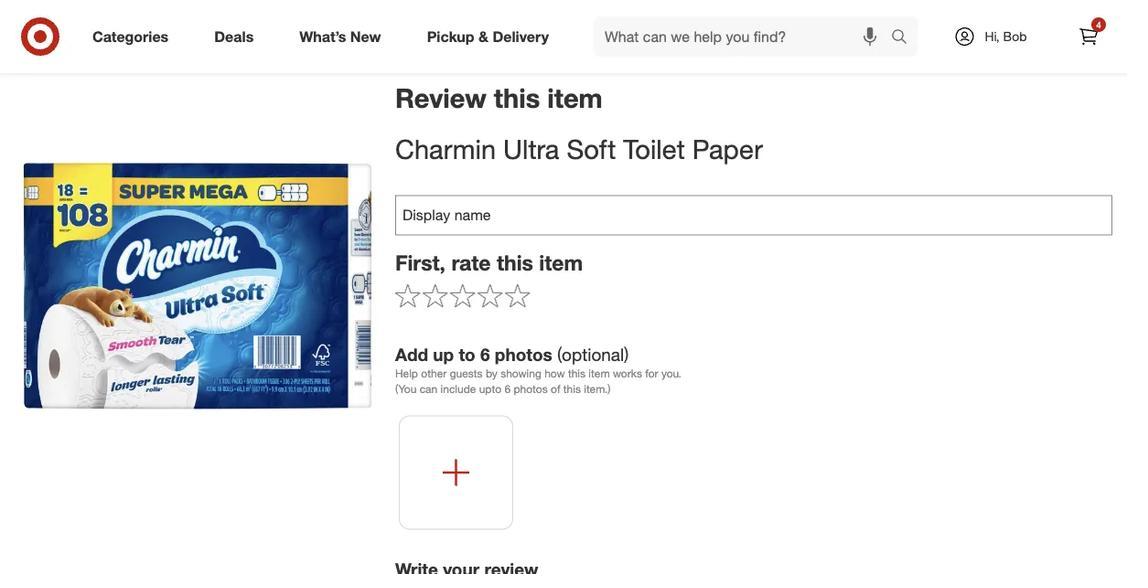 Task type: describe. For each thing, give the bounding box(es) containing it.
by
[[486, 367, 498, 381]]

deals
[[621, 18, 651, 34]]

add
[[395, 344, 428, 365]]

other
[[421, 367, 447, 381]]

item.)
[[584, 383, 611, 396]]

soft
[[567, 133, 616, 165]]

for
[[646, 367, 659, 381]]

hi,
[[985, 28, 1000, 44]]

first,
[[395, 250, 446, 276]]

categories
[[92, 28, 169, 45]]

1 horizontal spatial &
[[557, 18, 565, 34]]

top
[[506, 18, 525, 34]]

deals
[[214, 28, 254, 45]]

each
[[655, 18, 683, 34]]

save on top gifts & find new deals each week. start saving
[[456, 18, 797, 34]]

can
[[420, 383, 438, 396]]

what's
[[300, 28, 346, 45]]

guests
[[450, 367, 483, 381]]

pickup & delivery link
[[412, 16, 572, 57]]

ultra
[[504, 133, 560, 165]]

0 horizontal spatial &
[[479, 28, 489, 45]]

delivery
[[493, 28, 549, 45]]

4
[[1097, 19, 1102, 30]]

4 link
[[1069, 16, 1109, 57]]

paper
[[693, 133, 763, 165]]

this right the of at the bottom left of page
[[564, 383, 581, 396]]

search button
[[883, 16, 927, 60]]

categories link
[[77, 16, 192, 57]]

gifts
[[528, 18, 553, 34]]

item inside add up to 6 photos (optional) help other guests by showing how this item works for you. (you can include upto 6 photos of this item.)
[[589, 367, 610, 381]]

first, rate this item
[[395, 250, 583, 276]]

rate
[[452, 250, 491, 276]]

new
[[593, 18, 617, 34]]

hi, bob
[[985, 28, 1028, 44]]

works
[[613, 367, 642, 381]]

review
[[395, 81, 487, 114]]

you.
[[662, 367, 682, 381]]

to
[[459, 344, 476, 365]]

start
[[723, 18, 754, 34]]



Task type: vqa. For each thing, say whether or not it's contained in the screenshot.
registry inside the Whether you're preparing for your next chapter or simply want to save your wish list, a registry lets you put it all in one place.
no



Task type: locate. For each thing, give the bounding box(es) containing it.
0 horizontal spatial 6
[[481, 344, 490, 365]]

new
[[350, 28, 381, 45]]

this right rate on the top left of page
[[497, 250, 534, 276]]

charmin
[[395, 133, 496, 165]]

None text field
[[395, 195, 1113, 236]]

pickup & delivery
[[427, 28, 549, 45]]

review this item
[[395, 81, 603, 114]]

search
[[883, 29, 927, 47]]

1 horizontal spatial 6
[[505, 383, 511, 396]]

photos up showing
[[495, 344, 553, 365]]

6 right to
[[481, 344, 490, 365]]

saving
[[757, 18, 797, 34]]

what's new
[[300, 28, 381, 45]]

this
[[494, 81, 540, 114], [497, 250, 534, 276], [568, 367, 586, 381], [564, 383, 581, 396]]

on
[[488, 18, 502, 34]]

6 right upto
[[505, 383, 511, 396]]

this right how
[[568, 367, 586, 381]]

1 vertical spatial 6
[[505, 383, 511, 396]]

what's new link
[[284, 16, 404, 57]]

&
[[557, 18, 565, 34], [479, 28, 489, 45]]

help
[[395, 367, 418, 381]]

pickup
[[427, 28, 475, 45]]

2 vertical spatial item
[[589, 367, 610, 381]]

include
[[441, 383, 476, 396]]

& right pickup
[[479, 28, 489, 45]]

(optional)
[[558, 344, 629, 365]]

item right rate on the top left of page
[[539, 250, 583, 276]]

of
[[551, 383, 561, 396]]

0 vertical spatial photos
[[495, 344, 553, 365]]

bob
[[1004, 28, 1028, 44]]

item
[[548, 81, 603, 114], [539, 250, 583, 276], [589, 367, 610, 381]]

upto
[[479, 383, 502, 396]]

this up 'ultra'
[[494, 81, 540, 114]]

1 vertical spatial item
[[539, 250, 583, 276]]

What can we help you find? suggestions appear below search field
[[594, 16, 896, 57]]

add up to 6 photos (optional) help other guests by showing how this item works for you. (you can include upto 6 photos of this item.)
[[395, 344, 682, 396]]

photos down showing
[[514, 383, 548, 396]]

& left find
[[557, 18, 565, 34]]

item up item.)
[[589, 367, 610, 381]]

item up charmin ultra soft toilet paper
[[548, 81, 603, 114]]

showing
[[501, 367, 542, 381]]

0 vertical spatial item
[[548, 81, 603, 114]]

how
[[545, 367, 565, 381]]

0 vertical spatial 6
[[481, 344, 490, 365]]

photos
[[495, 344, 553, 365], [514, 383, 548, 396]]

week.
[[686, 18, 720, 34]]

1 vertical spatial photos
[[514, 383, 548, 396]]

deals link
[[199, 16, 277, 57]]

up
[[433, 344, 454, 365]]

charmin ultra soft toilet paper
[[395, 133, 763, 165]]

6
[[481, 344, 490, 365], [505, 383, 511, 396]]

save
[[456, 18, 484, 34]]

(you
[[395, 383, 417, 396]]

find
[[568, 18, 590, 34]]

toilet
[[624, 133, 685, 165]]



